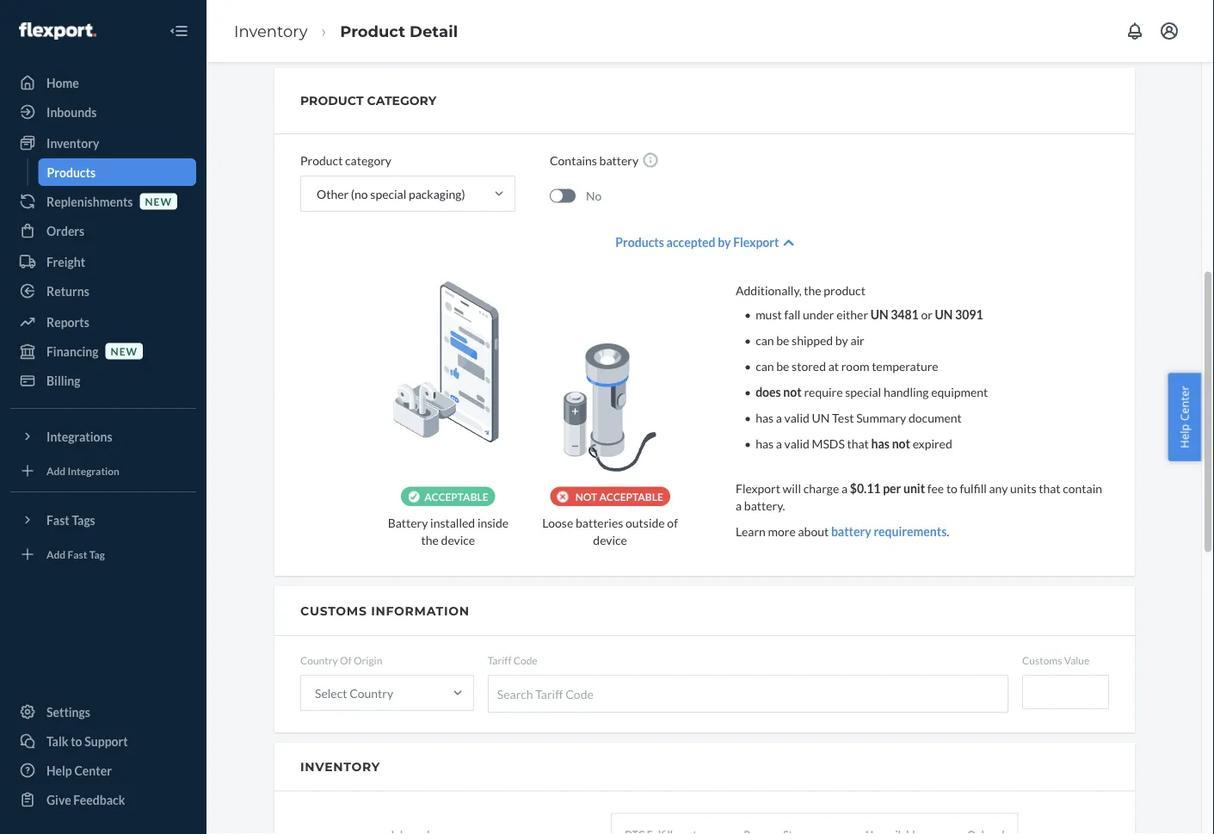 Task type: locate. For each thing, give the bounding box(es) containing it.
device inside loose batteries outside of device
[[594, 533, 628, 547]]

unit
[[904, 481, 926, 496]]

customs for customs value
[[1023, 654, 1063, 667]]

0 horizontal spatial tariff
[[488, 654, 512, 667]]

can down must
[[756, 333, 775, 347]]

1 valid from the top
[[785, 410, 810, 425]]

add fast tag
[[46, 548, 105, 560]]

category
[[345, 153, 392, 167]]

does not require special handling equipment
[[756, 384, 989, 399]]

a down does
[[776, 410, 783, 425]]

2 can from the top
[[756, 359, 775, 373]]

1 horizontal spatial un
[[871, 307, 889, 322]]

new
[[145, 195, 172, 207], [111, 345, 138, 357]]

inbounds link
[[10, 98, 196, 126]]

0 horizontal spatial products
[[47, 165, 96, 180]]

1 vertical spatial the
[[421, 533, 439, 547]]

the
[[804, 283, 822, 297], [421, 533, 439, 547]]

new down reports link
[[111, 345, 138, 357]]

products left accepted
[[616, 235, 665, 249]]

fast inside dropdown button
[[46, 513, 70, 527]]

search
[[497, 687, 533, 701]]

batteries
[[576, 515, 624, 530]]

special
[[371, 186, 407, 201], [846, 384, 882, 399]]

0 vertical spatial can
[[756, 333, 775, 347]]

1 vertical spatial tariff
[[536, 687, 564, 701]]

1 vertical spatial not
[[893, 436, 911, 451]]

0 vertical spatial be
[[777, 333, 790, 347]]

0 horizontal spatial new
[[111, 345, 138, 357]]

can up does
[[756, 359, 775, 373]]

1 device from the left
[[441, 533, 475, 547]]

products for products accepted by flexport
[[616, 235, 665, 249]]

country left of
[[300, 654, 338, 667]]

room
[[842, 359, 870, 373]]

by
[[718, 235, 731, 249], [836, 333, 849, 347]]

special right (no
[[371, 186, 407, 201]]

0 horizontal spatial acceptable
[[425, 490, 489, 503]]

help center button
[[1169, 373, 1202, 461]]

device down the installed at bottom
[[441, 533, 475, 547]]

1 vertical spatial can
[[756, 359, 775, 373]]

flexport up battery.
[[736, 481, 781, 496]]

fulfill
[[961, 481, 987, 496]]

1 add from the top
[[46, 464, 66, 477]]

can be stored at room temperature
[[756, 359, 939, 373]]

information
[[371, 604, 470, 618]]

0 horizontal spatial inventory link
[[10, 129, 196, 157]]

device down batteries
[[594, 533, 628, 547]]

device inside battery installed inside the device
[[441, 533, 475, 547]]

0 vertical spatial the
[[804, 283, 822, 297]]

products up replenishments
[[47, 165, 96, 180]]

un left the test
[[812, 410, 830, 425]]

2 valid from the top
[[785, 436, 810, 451]]

1 horizontal spatial special
[[846, 384, 882, 399]]

product
[[300, 93, 364, 108]]

2 horizontal spatial un
[[936, 307, 953, 322]]

give feedback button
[[10, 786, 196, 814]]

None text field
[[1023, 675, 1110, 710]]

no
[[586, 189, 602, 203]]

to right the fee
[[947, 481, 958, 496]]

by left air
[[836, 333, 849, 347]]

additionally,
[[736, 283, 802, 297]]

1 vertical spatial inventory link
[[10, 129, 196, 157]]

country
[[300, 654, 338, 667], [350, 686, 394, 701]]

acceptable up the installed at bottom
[[425, 490, 489, 503]]

close navigation image
[[169, 21, 189, 41]]

installed
[[431, 515, 475, 530]]

0 horizontal spatial help
[[46, 763, 72, 778]]

inventory link
[[234, 21, 308, 40], [10, 129, 196, 157]]

0 horizontal spatial the
[[421, 533, 439, 547]]

1 vertical spatial that
[[1039, 481, 1061, 496]]

be left stored
[[777, 359, 790, 373]]

not left expired
[[893, 436, 911, 451]]

open notifications image
[[1125, 21, 1146, 41]]

1 vertical spatial add
[[46, 548, 66, 560]]

un
[[871, 307, 889, 322], [936, 307, 953, 322], [812, 410, 830, 425]]

0 vertical spatial fast
[[46, 513, 70, 527]]

other
[[317, 186, 349, 201]]

1 vertical spatial code
[[566, 687, 594, 701]]

1 horizontal spatial device
[[594, 533, 628, 547]]

flexport left the chevron up icon
[[734, 235, 780, 249]]

by right accepted
[[718, 235, 731, 249]]

help center
[[1177, 386, 1193, 448], [46, 763, 112, 778]]

add for add integration
[[46, 464, 66, 477]]

0 horizontal spatial not
[[784, 384, 802, 399]]

1 horizontal spatial customs
[[1023, 654, 1063, 667]]

1 vertical spatial be
[[777, 359, 790, 373]]

country of origin
[[300, 654, 383, 667]]

learn more about battery requirements .
[[736, 524, 950, 539]]

1 vertical spatial help
[[46, 763, 72, 778]]

a left battery.
[[736, 498, 742, 513]]

freight link
[[10, 248, 196, 276]]

0 horizontal spatial customs
[[300, 604, 367, 618]]

special up "has a valid un test summary document"
[[846, 384, 882, 399]]

product
[[340, 21, 406, 40], [300, 153, 343, 167]]

has
[[756, 410, 774, 425], [756, 436, 774, 451], [872, 436, 890, 451]]

tags
[[72, 513, 95, 527]]

1 vertical spatial to
[[71, 734, 82, 749]]

1 vertical spatial new
[[111, 345, 138, 357]]

1 vertical spatial battery
[[832, 524, 872, 539]]

fast left tag
[[68, 548, 87, 560]]

tariff right search at left bottom
[[536, 687, 564, 701]]

integrations
[[46, 429, 112, 444]]

requirements
[[874, 524, 947, 539]]

1 can from the top
[[756, 333, 775, 347]]

1 vertical spatial valid
[[785, 436, 810, 451]]

settings link
[[10, 698, 196, 726]]

0 vertical spatial tariff
[[488, 654, 512, 667]]

0 horizontal spatial to
[[71, 734, 82, 749]]

1 vertical spatial inventory
[[46, 136, 99, 150]]

un right or
[[936, 307, 953, 322]]

0 vertical spatial new
[[145, 195, 172, 207]]

code up search at left bottom
[[514, 654, 538, 667]]

add inside add fast tag link
[[46, 548, 66, 560]]

products
[[47, 165, 96, 180], [616, 235, 665, 249]]

to right 'talk'
[[71, 734, 82, 749]]

0 vertical spatial to
[[947, 481, 958, 496]]

(no
[[351, 186, 368, 201]]

1 horizontal spatial country
[[350, 686, 394, 701]]

customs value
[[1023, 654, 1090, 667]]

tariff up search at left bottom
[[488, 654, 512, 667]]

0 vertical spatial valid
[[785, 410, 810, 425]]

to inside button
[[71, 734, 82, 749]]

1 horizontal spatial acceptable
[[600, 490, 664, 503]]

battery.
[[745, 498, 786, 513]]

2 add from the top
[[46, 548, 66, 560]]

talk to support button
[[10, 728, 196, 755]]

open account menu image
[[1160, 21, 1180, 41]]

inventory
[[234, 21, 308, 40], [46, 136, 99, 150], [300, 760, 381, 774]]

0 vertical spatial center
[[1177, 386, 1193, 421]]

1 horizontal spatial center
[[1177, 386, 1193, 421]]

add inside "add integration" link
[[46, 464, 66, 477]]

0 vertical spatial special
[[371, 186, 407, 201]]

must fall under either un 3481 or un 3091
[[756, 307, 984, 322]]

1 vertical spatial customs
[[1023, 654, 1063, 667]]

contains
[[550, 153, 597, 167]]

0 vertical spatial add
[[46, 464, 66, 477]]

0 vertical spatial that
[[848, 436, 869, 451]]

0 vertical spatial inventory
[[234, 21, 308, 40]]

product up other
[[300, 153, 343, 167]]

valid down require
[[785, 410, 810, 425]]

0 horizontal spatial country
[[300, 654, 338, 667]]

country down origin
[[350, 686, 394, 701]]

product for product detail
[[340, 21, 406, 40]]

add left 'integration'
[[46, 464, 66, 477]]

0 vertical spatial flexport
[[734, 235, 780, 249]]

fast left tags
[[46, 513, 70, 527]]

add down fast tags
[[46, 548, 66, 560]]

device
[[441, 533, 475, 547], [594, 533, 628, 547]]

1 vertical spatial flexport
[[736, 481, 781, 496]]

valid
[[785, 410, 810, 425], [785, 436, 810, 451]]

new down products link
[[145, 195, 172, 207]]

product left detail
[[340, 21, 406, 40]]

1 horizontal spatial new
[[145, 195, 172, 207]]

1 horizontal spatial help center
[[1177, 386, 1193, 448]]

contain
[[1064, 481, 1103, 496]]

2 device from the left
[[594, 533, 628, 547]]

test
[[833, 410, 855, 425]]

that right units
[[1039, 481, 1061, 496]]

0 vertical spatial battery
[[600, 153, 639, 167]]

customs left value
[[1023, 654, 1063, 667]]

valid left msds
[[785, 436, 810, 451]]

1 horizontal spatial inventory link
[[234, 21, 308, 40]]

1 vertical spatial products
[[616, 235, 665, 249]]

under
[[803, 307, 835, 322]]

0 horizontal spatial code
[[514, 654, 538, 667]]

0 horizontal spatial center
[[74, 763, 112, 778]]

1 be from the top
[[777, 333, 790, 347]]

1 horizontal spatial help
[[1177, 424, 1193, 448]]

flexport logo image
[[19, 22, 96, 40]]

battery right about
[[832, 524, 872, 539]]

1 vertical spatial by
[[836, 333, 849, 347]]

0 vertical spatial country
[[300, 654, 338, 667]]

add integration link
[[10, 457, 196, 485]]

the up 'under'
[[804, 283, 822, 297]]

that inside fee to fulfill any units that contain a battery.
[[1039, 481, 1061, 496]]

battery up no
[[600, 153, 639, 167]]

any
[[990, 481, 1009, 496]]

1 vertical spatial country
[[350, 686, 394, 701]]

customs up country of origin
[[300, 604, 367, 618]]

2 be from the top
[[777, 359, 790, 373]]

products accepted by flexport
[[616, 235, 780, 249]]

the down battery
[[421, 533, 439, 547]]

air
[[851, 333, 865, 347]]

detail
[[410, 21, 458, 40]]

1 horizontal spatial battery
[[832, 524, 872, 539]]

$0.11
[[851, 481, 881, 496]]

reports link
[[10, 308, 196, 336]]

help center link
[[10, 757, 196, 784]]

code
[[514, 654, 538, 667], [566, 687, 594, 701]]

product inside the breadcrumbs navigation
[[340, 21, 406, 40]]

per
[[884, 481, 902, 496]]

1 acceptable from the left
[[425, 490, 489, 503]]

document
[[909, 410, 962, 425]]

1 vertical spatial product
[[300, 153, 343, 167]]

0 vertical spatial products
[[47, 165, 96, 180]]

0 vertical spatial inventory link
[[234, 21, 308, 40]]

be for shipped
[[777, 333, 790, 347]]

help center inside 'button'
[[1177, 386, 1193, 448]]

customs for customs information
[[300, 604, 367, 618]]

packaging)
[[409, 186, 466, 201]]

search tariff code
[[497, 687, 594, 701]]

not right does
[[784, 384, 802, 399]]

additionally, the product
[[736, 283, 866, 297]]

1 horizontal spatial products
[[616, 235, 665, 249]]

add
[[46, 464, 66, 477], [46, 548, 66, 560]]

un left the 3481
[[871, 307, 889, 322]]

0 vertical spatial customs
[[300, 604, 367, 618]]

has for has a valid msds that has not expired
[[756, 436, 774, 451]]

0 vertical spatial code
[[514, 654, 538, 667]]

products for products
[[47, 165, 96, 180]]

a inside fee to fulfill any units that contain a battery.
[[736, 498, 742, 513]]

require
[[805, 384, 843, 399]]

contains battery
[[550, 153, 639, 167]]

battery
[[388, 515, 428, 530]]

be down fall
[[777, 333, 790, 347]]

acceptable
[[425, 490, 489, 503], [600, 490, 664, 503]]

add for add fast tag
[[46, 548, 66, 560]]

units
[[1011, 481, 1037, 496]]

acceptable up outside
[[600, 490, 664, 503]]

0 vertical spatial product
[[340, 21, 406, 40]]

0 vertical spatial by
[[718, 235, 731, 249]]

1 horizontal spatial that
[[1039, 481, 1061, 496]]

returns link
[[10, 277, 196, 305]]

that down "has a valid un test summary document"
[[848, 436, 869, 451]]

to inside fee to fulfill any units that contain a battery.
[[947, 481, 958, 496]]

new for replenishments
[[145, 195, 172, 207]]

0 vertical spatial help
[[1177, 424, 1193, 448]]

not acceptable
[[576, 490, 664, 503]]

1 vertical spatial center
[[74, 763, 112, 778]]

1 horizontal spatial to
[[947, 481, 958, 496]]

origin
[[354, 654, 383, 667]]

can be shipped by air
[[756, 333, 865, 347]]

0 horizontal spatial help center
[[46, 763, 112, 778]]

battery requirements button
[[832, 523, 947, 540]]

code right search at left bottom
[[566, 687, 594, 701]]

breadcrumbs navigation
[[220, 6, 472, 56]]

handling
[[884, 384, 929, 399]]

0 vertical spatial help center
[[1177, 386, 1193, 448]]

product for product category
[[300, 153, 343, 167]]

0 horizontal spatial battery
[[600, 153, 639, 167]]

0 horizontal spatial device
[[441, 533, 475, 547]]



Task type: vqa. For each thing, say whether or not it's contained in the screenshot.
can associated with can be stored at room temperature
yes



Task type: describe. For each thing, give the bounding box(es) containing it.
loose batteries outside of device
[[543, 515, 678, 547]]

feedback
[[73, 793, 125, 807]]

can for can be shipped by air
[[756, 333, 775, 347]]

a left msds
[[776, 436, 783, 451]]

reports
[[46, 315, 89, 329]]

charge
[[804, 481, 840, 496]]

of
[[668, 515, 678, 530]]

2 acceptable from the left
[[600, 490, 664, 503]]

has a valid msds that has not expired
[[756, 436, 953, 451]]

integrations button
[[10, 423, 196, 450]]

home link
[[10, 69, 196, 96]]

orders link
[[10, 217, 196, 245]]

other (no special packaging)
[[317, 186, 466, 201]]

replenishments
[[46, 194, 133, 209]]

category
[[367, 93, 437, 108]]

billing
[[46, 373, 81, 388]]

0 horizontal spatial that
[[848, 436, 869, 451]]

not
[[576, 490, 598, 503]]

3481
[[891, 307, 919, 322]]

talk
[[46, 734, 68, 749]]

device for installed
[[441, 533, 475, 547]]

products link
[[38, 158, 196, 186]]

product
[[824, 283, 866, 297]]

fast tags
[[46, 513, 95, 527]]

loose
[[543, 515, 574, 530]]

tag
[[89, 548, 105, 560]]

either
[[837, 307, 869, 322]]

returns
[[46, 284, 89, 298]]

equipment
[[932, 384, 989, 399]]

new for financing
[[111, 345, 138, 357]]

of
[[340, 654, 352, 667]]

1 horizontal spatial by
[[836, 333, 849, 347]]

msds
[[812, 436, 845, 451]]

2 vertical spatial inventory
[[300, 760, 381, 774]]

product category
[[300, 93, 437, 108]]

to for talk
[[71, 734, 82, 749]]

temperature
[[872, 359, 939, 373]]

help inside 'button'
[[1177, 424, 1193, 448]]

1 vertical spatial fast
[[68, 548, 87, 560]]

be for stored
[[777, 359, 790, 373]]

does
[[756, 384, 782, 399]]

valid for un
[[785, 410, 810, 425]]

expired
[[913, 436, 953, 451]]

valid for msds
[[785, 436, 810, 451]]

1 horizontal spatial the
[[804, 283, 822, 297]]

0 horizontal spatial un
[[812, 410, 830, 425]]

integration
[[68, 464, 120, 477]]

select
[[315, 686, 347, 701]]

has for has a valid un test summary document
[[756, 410, 774, 425]]

the inside battery installed inside the device
[[421, 533, 439, 547]]

give
[[46, 793, 71, 807]]

value
[[1065, 654, 1090, 667]]

inventory link inside the breadcrumbs navigation
[[234, 21, 308, 40]]

will
[[783, 481, 802, 496]]

tariff code
[[488, 654, 538, 667]]

1 vertical spatial special
[[846, 384, 882, 399]]

about
[[799, 524, 829, 539]]

3091
[[956, 307, 984, 322]]

home
[[46, 75, 79, 90]]

to for fee
[[947, 481, 958, 496]]

or
[[922, 307, 933, 322]]

more
[[768, 524, 796, 539]]

inside
[[478, 515, 509, 530]]

inventory inside the breadcrumbs navigation
[[234, 21, 308, 40]]

device for batteries
[[594, 533, 628, 547]]

0 horizontal spatial special
[[371, 186, 407, 201]]

at
[[829, 359, 840, 373]]

1 horizontal spatial not
[[893, 436, 911, 451]]

.
[[947, 524, 950, 539]]

select country
[[315, 686, 394, 701]]

financing
[[46, 344, 99, 359]]

stored
[[792, 359, 827, 373]]

1 vertical spatial help center
[[46, 763, 112, 778]]

fee
[[928, 481, 945, 496]]

flexport will charge a $0.11 per unit
[[736, 481, 926, 496]]

product category
[[300, 153, 392, 167]]

accepted
[[667, 235, 716, 249]]

0 horizontal spatial by
[[718, 235, 731, 249]]

a left $0.11
[[842, 481, 848, 496]]

outside
[[626, 515, 665, 530]]

1 horizontal spatial code
[[566, 687, 594, 701]]

inbounds
[[46, 105, 97, 119]]

must
[[756, 307, 782, 322]]

orders
[[46, 223, 85, 238]]

can for can be stored at room temperature
[[756, 359, 775, 373]]

chevron up image
[[784, 237, 794, 249]]

shipped
[[792, 333, 834, 347]]

fall
[[785, 307, 801, 322]]

product detail
[[340, 21, 458, 40]]

center inside 'button'
[[1177, 386, 1193, 421]]

battery installed inside the device
[[388, 515, 509, 547]]

0 vertical spatial not
[[784, 384, 802, 399]]

fee to fulfill any units that contain a battery.
[[736, 481, 1103, 513]]

add integration
[[46, 464, 120, 477]]

freight
[[46, 254, 85, 269]]

learn
[[736, 524, 766, 539]]

support
[[85, 734, 128, 749]]

1 horizontal spatial tariff
[[536, 687, 564, 701]]



